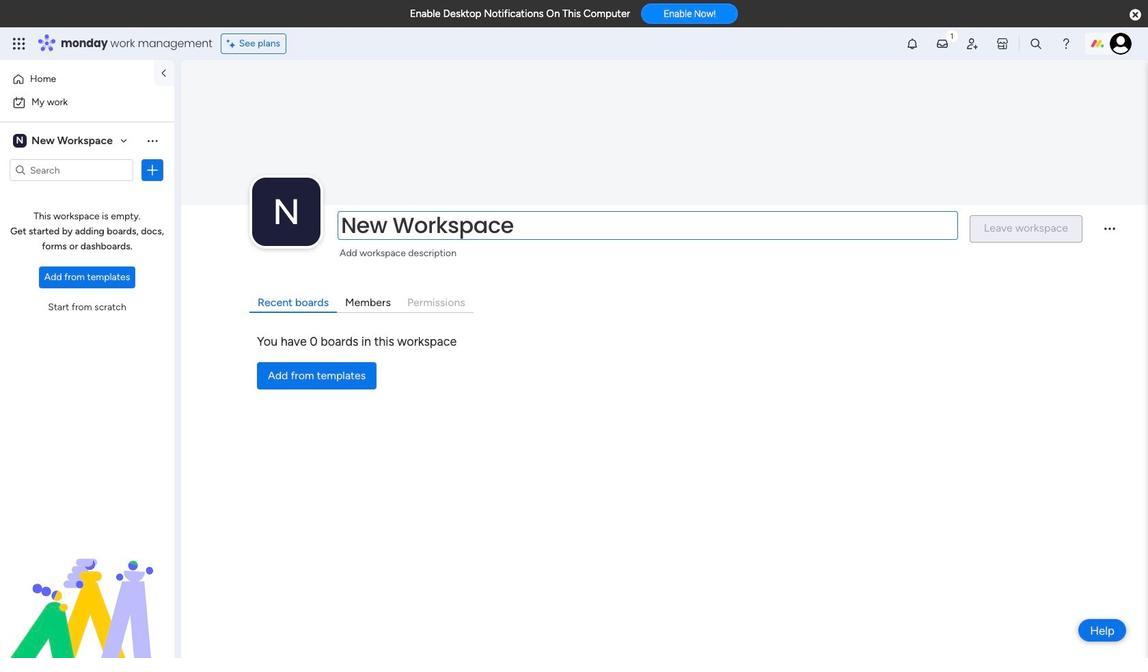Task type: vqa. For each thing, say whether or not it's contained in the screenshot.
the leftmost Work
no



Task type: describe. For each thing, give the bounding box(es) containing it.
lottie animation element
[[0, 520, 174, 658]]

v2 ellipsis image
[[1104, 228, 1115, 239]]

update feed image
[[936, 37, 949, 51]]

2 option from the top
[[8, 92, 166, 113]]

Search in workspace field
[[29, 162, 114, 178]]

dapulse close image
[[1130, 8, 1141, 22]]

see plans image
[[227, 36, 239, 51]]

0 horizontal spatial workspace image
[[13, 133, 27, 148]]

notifications image
[[905, 37, 919, 51]]

monday marketplace image
[[996, 37, 1009, 51]]

search everything image
[[1029, 37, 1043, 51]]

help image
[[1059, 37, 1073, 51]]

1 option from the top
[[8, 68, 146, 90]]



Task type: locate. For each thing, give the bounding box(es) containing it.
workspace selection element
[[13, 133, 115, 149]]

1 vertical spatial option
[[8, 92, 166, 113]]

lottie animation image
[[0, 520, 174, 658]]

options image
[[146, 163, 159, 177]]

select product image
[[12, 37, 26, 51]]

1 vertical spatial workspace image
[[252, 178, 321, 246]]

1 image
[[946, 28, 958, 43]]

option
[[8, 68, 146, 90], [8, 92, 166, 113]]

1 horizontal spatial workspace image
[[252, 178, 321, 246]]

0 vertical spatial option
[[8, 68, 146, 90]]

workspace image
[[13, 133, 27, 148], [252, 178, 321, 246]]

0 vertical spatial workspace image
[[13, 133, 27, 148]]

None field
[[338, 211, 958, 240]]

workspace options image
[[146, 134, 159, 147]]

kendall parks image
[[1110, 33, 1132, 55]]

invite members image
[[966, 37, 979, 51]]



